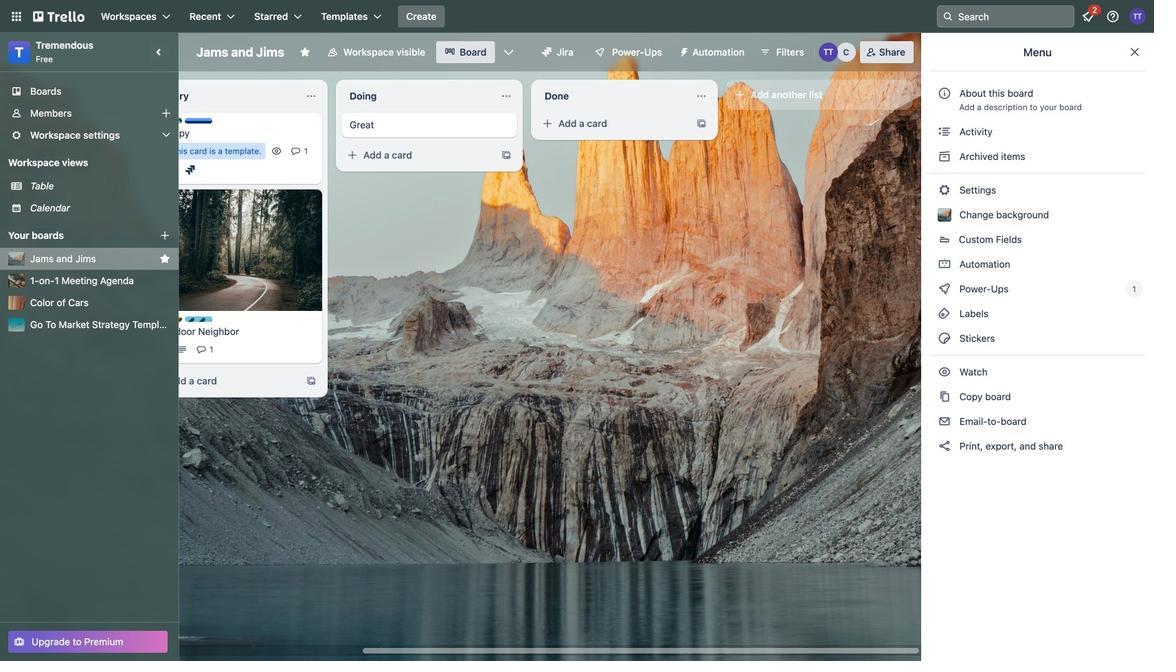Task type: vqa. For each thing, say whether or not it's contained in the screenshot.
Your boards with 4 items element
yes



Task type: describe. For each thing, give the bounding box(es) containing it.
2 notifications image
[[1080, 8, 1097, 25]]

color: sky, title: "flying cars" element
[[185, 317, 212, 322]]

primary element
[[0, 0, 1154, 33]]

jira icon image
[[542, 47, 552, 57]]

back to home image
[[33, 5, 85, 27]]

Board name text field
[[190, 41, 291, 63]]

workspace navigation collapse icon image
[[150, 43, 169, 62]]

create from template… image
[[696, 118, 707, 129]]

search image
[[943, 11, 954, 22]]

add board image
[[159, 230, 170, 241]]

open information menu image
[[1106, 10, 1120, 23]]

color: blue, title: none image
[[185, 118, 212, 124]]

chestercheeetah (chestercheeetah) image
[[837, 43, 856, 62]]



Task type: locate. For each thing, give the bounding box(es) containing it.
0 horizontal spatial terry turtle (terryturtle) image
[[819, 43, 838, 62]]

0 vertical spatial terry turtle (terryturtle) image
[[1130, 8, 1146, 25]]

starred icon image
[[159, 254, 170, 265]]

Search field
[[954, 7, 1074, 26]]

1 horizontal spatial create from template… image
[[501, 150, 512, 161]]

color: green, title: none image
[[155, 118, 182, 124]]

1 vertical spatial terry turtle (terryturtle) image
[[819, 43, 838, 62]]

customize views image
[[502, 45, 516, 59]]

None text field
[[146, 85, 300, 107], [537, 85, 691, 107], [146, 85, 300, 107], [537, 85, 691, 107]]

None text field
[[342, 85, 495, 107]]

create from template… image
[[501, 150, 512, 161], [306, 376, 317, 387]]

color: yellow, title: none image
[[155, 317, 182, 322]]

terry turtle (terryturtle) image
[[1130, 8, 1146, 25], [819, 43, 838, 62]]

1 horizontal spatial terry turtle (terryturtle) image
[[1130, 8, 1146, 25]]

1 vertical spatial create from template… image
[[306, 376, 317, 387]]

your boards with 4 items element
[[8, 227, 139, 244]]

sm image
[[673, 41, 693, 60], [938, 150, 952, 164], [938, 183, 952, 197], [938, 282, 952, 296], [938, 307, 952, 321], [938, 415, 952, 429], [938, 440, 952, 454]]

star or unstar board image
[[300, 47, 311, 58]]

0 horizontal spatial create from template… image
[[306, 376, 317, 387]]

sm image
[[938, 125, 952, 139], [183, 164, 197, 177], [938, 258, 952, 271], [938, 332, 952, 346], [938, 366, 952, 379], [938, 390, 952, 404]]

0 vertical spatial create from template… image
[[501, 150, 512, 161]]



